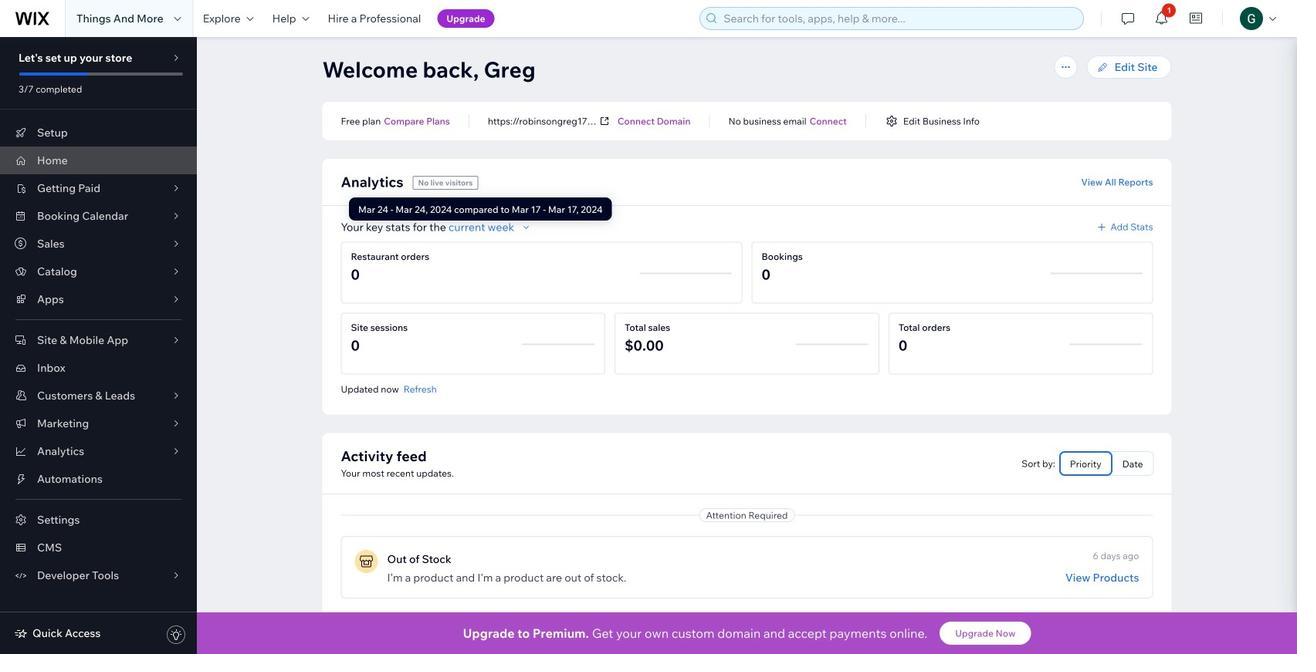 Task type: locate. For each thing, give the bounding box(es) containing it.
sidebar element
[[0, 37, 197, 655]]

Search for tools, apps, help & more... field
[[719, 8, 1079, 29]]



Task type: vqa. For each thing, say whether or not it's contained in the screenshot.
Search for tools, apps, help & more... field
yes



